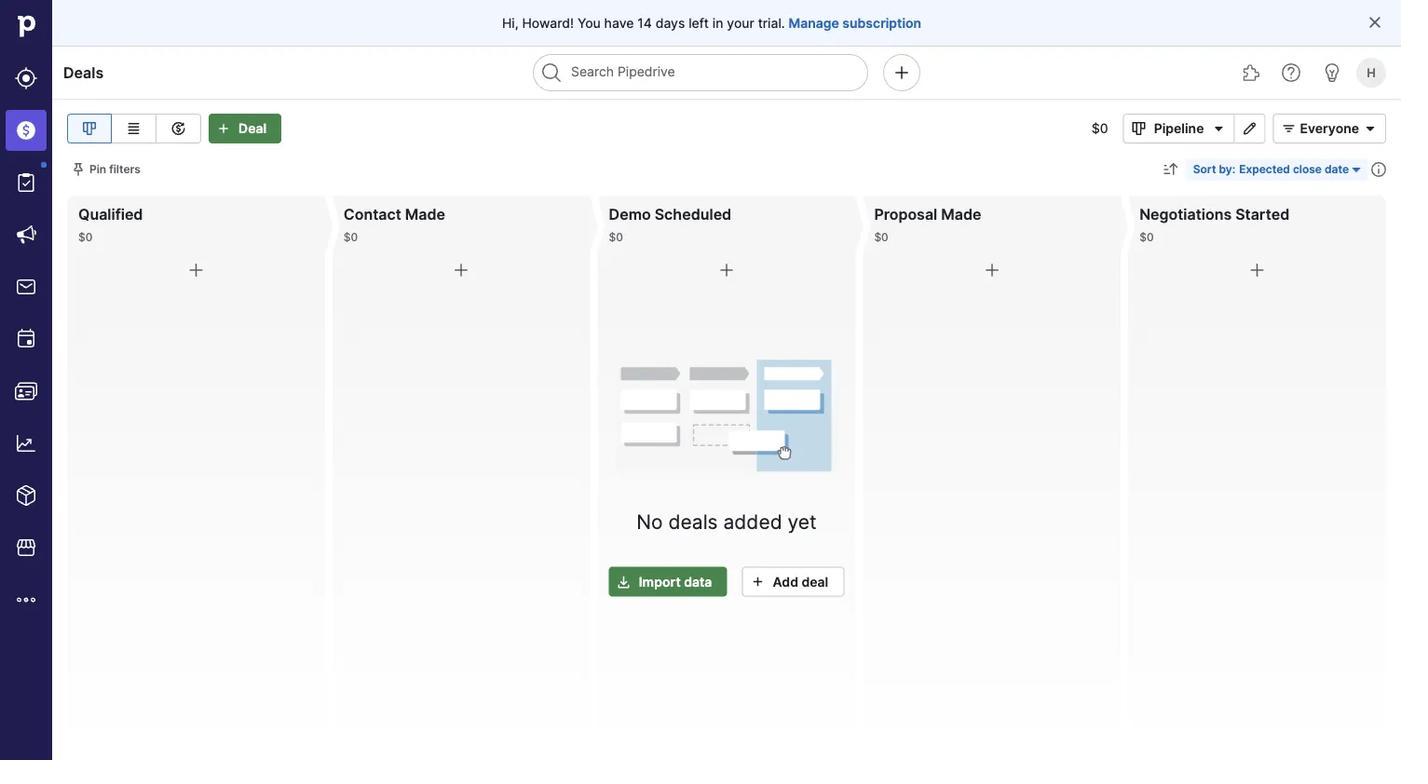 Task type: locate. For each thing, give the bounding box(es) containing it.
color primary inverted image
[[212, 121, 235, 136]]

more image
[[15, 589, 37, 611]]

made right contact
[[405, 205, 445, 223]]

color primary inverted image
[[613, 574, 635, 589]]

insights image
[[15, 432, 37, 455]]

info image
[[1372, 162, 1387, 177]]

deal
[[802, 574, 829, 590]]

pipeline image
[[78, 117, 101, 140]]

expected
[[1240, 163, 1291, 176]]

color primary image
[[1368, 15, 1383, 30], [1128, 121, 1151, 136], [1278, 121, 1300, 136], [71, 162, 86, 177], [1349, 162, 1364, 177], [185, 259, 207, 281], [716, 259, 738, 281], [747, 574, 769, 589]]

menu item
[[0, 104, 52, 157]]

no
[[637, 510, 663, 534]]

sort
[[1194, 163, 1217, 176]]

everyone
[[1300, 121, 1360, 137]]

color primary image inside pin filters button
[[71, 162, 86, 177]]

menu
[[0, 0, 52, 760]]

demo scheduled
[[609, 205, 732, 223]]

add deal
[[773, 574, 829, 590]]

sales inbox image
[[15, 276, 37, 298]]

deals image
[[15, 119, 37, 142]]

manage
[[789, 15, 840, 31]]

made right proposal
[[941, 205, 982, 223]]

date
[[1325, 163, 1349, 176]]

0 horizontal spatial made
[[405, 205, 445, 223]]

made for contact made
[[405, 205, 445, 223]]

color primary image inside pipeline button
[[1128, 121, 1151, 136]]

you
[[578, 15, 601, 31]]

pin filters
[[89, 163, 141, 176]]

h
[[1367, 65, 1376, 80]]

2 made from the left
[[941, 205, 982, 223]]

color primary image
[[1208, 121, 1231, 136], [1360, 121, 1382, 136], [450, 259, 473, 281], [981, 259, 1003, 281], [1247, 259, 1269, 281]]

days
[[656, 15, 685, 31]]

list image
[[123, 117, 145, 140]]

color primary image inside add deal button
[[747, 574, 769, 589]]

import data button
[[609, 567, 727, 597]]

made
[[405, 205, 445, 223], [941, 205, 982, 223]]

hi,
[[502, 15, 519, 31]]

negotiations
[[1140, 205, 1232, 223]]

14
[[638, 15, 652, 31]]

started
[[1236, 205, 1290, 223]]

1 horizontal spatial made
[[941, 205, 982, 223]]

color primary image inside everyone button
[[1360, 121, 1382, 136]]

deal button
[[209, 114, 282, 144]]

h button
[[1353, 54, 1390, 91]]

sort by: expected close date
[[1194, 163, 1349, 176]]

yet
[[788, 510, 817, 534]]

import data
[[639, 574, 712, 590]]

color primary image for contact made
[[450, 259, 473, 281]]

left
[[689, 15, 709, 31]]

1 made from the left
[[405, 205, 445, 223]]

by:
[[1219, 163, 1236, 176]]

in
[[713, 15, 724, 31]]

add deal button
[[742, 567, 845, 597]]

manage subscription link
[[789, 14, 922, 32]]



Task type: vqa. For each thing, say whether or not it's contained in the screenshot.
the and
no



Task type: describe. For each thing, give the bounding box(es) containing it.
sales assistant image
[[1321, 62, 1344, 84]]

no deals added yet
[[637, 510, 817, 534]]

edit pipeline image
[[1239, 121, 1261, 136]]

Search Pipedrive field
[[533, 54, 869, 91]]

quick add image
[[891, 62, 913, 84]]

color undefined image
[[15, 171, 37, 194]]

trial.
[[758, 15, 785, 31]]

contacts image
[[15, 380, 37, 403]]

import
[[639, 574, 681, 590]]

scheduled
[[655, 205, 732, 223]]

forecast image
[[167, 117, 190, 140]]

proposal made
[[875, 205, 982, 223]]

demo
[[609, 205, 651, 223]]

$0
[[1092, 121, 1109, 137]]

campaigns image
[[15, 224, 37, 246]]

have
[[604, 15, 634, 31]]

color primary image for negotiations started
[[1247, 259, 1269, 281]]

activities image
[[15, 328, 37, 350]]

color primary image for proposal made
[[981, 259, 1003, 281]]

hi, howard! you have 14 days left in your  trial. manage subscription
[[502, 15, 922, 31]]

everyone button
[[1273, 114, 1387, 144]]

deal
[[239, 121, 267, 137]]

deals
[[63, 63, 104, 82]]

products image
[[15, 485, 37, 507]]

close
[[1293, 163, 1322, 176]]

pipeline button
[[1124, 114, 1235, 144]]

change order image
[[1164, 162, 1179, 177]]

subscription
[[843, 15, 922, 31]]

deals
[[669, 510, 718, 534]]

contact made
[[344, 205, 445, 223]]

home image
[[12, 12, 40, 40]]

marketplace image
[[15, 537, 37, 559]]

pipeline
[[1154, 121, 1204, 137]]

qualified
[[78, 205, 143, 223]]

color primary image inside pipeline button
[[1208, 121, 1231, 136]]

filters
[[109, 163, 141, 176]]

made for proposal made
[[941, 205, 982, 223]]

your
[[727, 15, 755, 31]]

added
[[724, 510, 783, 534]]

quick help image
[[1280, 62, 1303, 84]]

color primary image inside everyone button
[[1278, 121, 1300, 136]]

proposal
[[875, 205, 938, 223]]

pin
[[89, 163, 106, 176]]

howard!
[[522, 15, 574, 31]]

pin filters button
[[67, 158, 148, 181]]

contact
[[344, 205, 401, 223]]

negotiations started
[[1140, 205, 1290, 223]]

add
[[773, 574, 799, 590]]

leads image
[[15, 67, 37, 89]]

data
[[684, 574, 712, 590]]



